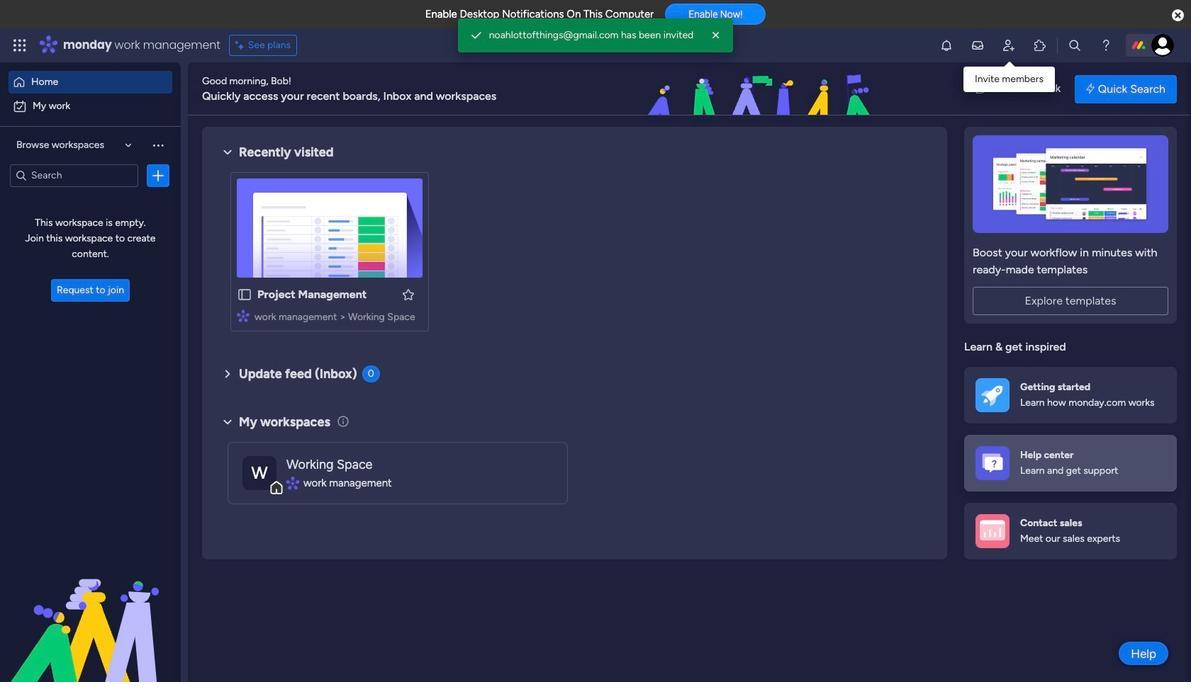 Task type: describe. For each thing, give the bounding box(es) containing it.
add to favorites image
[[401, 288, 416, 302]]

notifications image
[[940, 38, 954, 52]]

invite members image
[[1002, 38, 1016, 52]]

public board image
[[237, 287, 252, 303]]

search everything image
[[1068, 38, 1082, 52]]

1 vertical spatial lottie animation element
[[0, 540, 181, 683]]

update feed image
[[971, 38, 985, 52]]

workspace options image
[[151, 138, 165, 152]]

contact sales element
[[964, 503, 1177, 560]]

bob builder image
[[1152, 34, 1174, 57]]

close image
[[709, 28, 723, 43]]

workspace image
[[243, 456, 277, 490]]

select product image
[[13, 38, 27, 52]]

open update feed (inbox) image
[[219, 366, 236, 383]]

1 option from the top
[[9, 71, 172, 94]]

0 vertical spatial lottie animation element
[[563, 62, 962, 116]]

templates image image
[[977, 135, 1164, 233]]



Task type: vqa. For each thing, say whether or not it's contained in the screenshot.
top-
no



Task type: locate. For each thing, give the bounding box(es) containing it.
2 option from the top
[[9, 95, 172, 118]]

0 element
[[362, 366, 380, 383]]

lottie animation image for the bottommost lottie animation element
[[0, 540, 181, 683]]

0 horizontal spatial lottie animation image
[[0, 540, 181, 683]]

dapulse close image
[[1172, 9, 1184, 23]]

see plans image
[[235, 38, 248, 53]]

getting started element
[[964, 367, 1177, 424]]

Search in workspace field
[[30, 167, 118, 184]]

0 vertical spatial lottie animation image
[[563, 62, 962, 116]]

v2 user feedback image
[[976, 81, 987, 97]]

0 horizontal spatial lottie animation element
[[0, 540, 181, 683]]

1 vertical spatial option
[[9, 95, 172, 118]]

1 vertical spatial lottie animation image
[[0, 540, 181, 683]]

lottie animation image
[[563, 62, 962, 116], [0, 540, 181, 683]]

0 vertical spatial option
[[9, 71, 172, 94]]

1 horizontal spatial lottie animation element
[[563, 62, 962, 116]]

1 horizontal spatial lottie animation image
[[563, 62, 962, 116]]

help center element
[[964, 435, 1177, 492]]

option
[[9, 71, 172, 94], [9, 95, 172, 118]]

close my workspaces image
[[219, 414, 236, 431]]

options image
[[151, 168, 165, 183]]

lottie animation image for the top lottie animation element
[[563, 62, 962, 116]]

help image
[[1099, 38, 1113, 52]]

monday marketplace image
[[1033, 38, 1047, 52]]

v2 bolt switch image
[[1086, 81, 1095, 97]]

lottie animation element
[[563, 62, 962, 116], [0, 540, 181, 683]]

close recently visited image
[[219, 144, 236, 161]]

alert
[[458, 18, 733, 52]]



